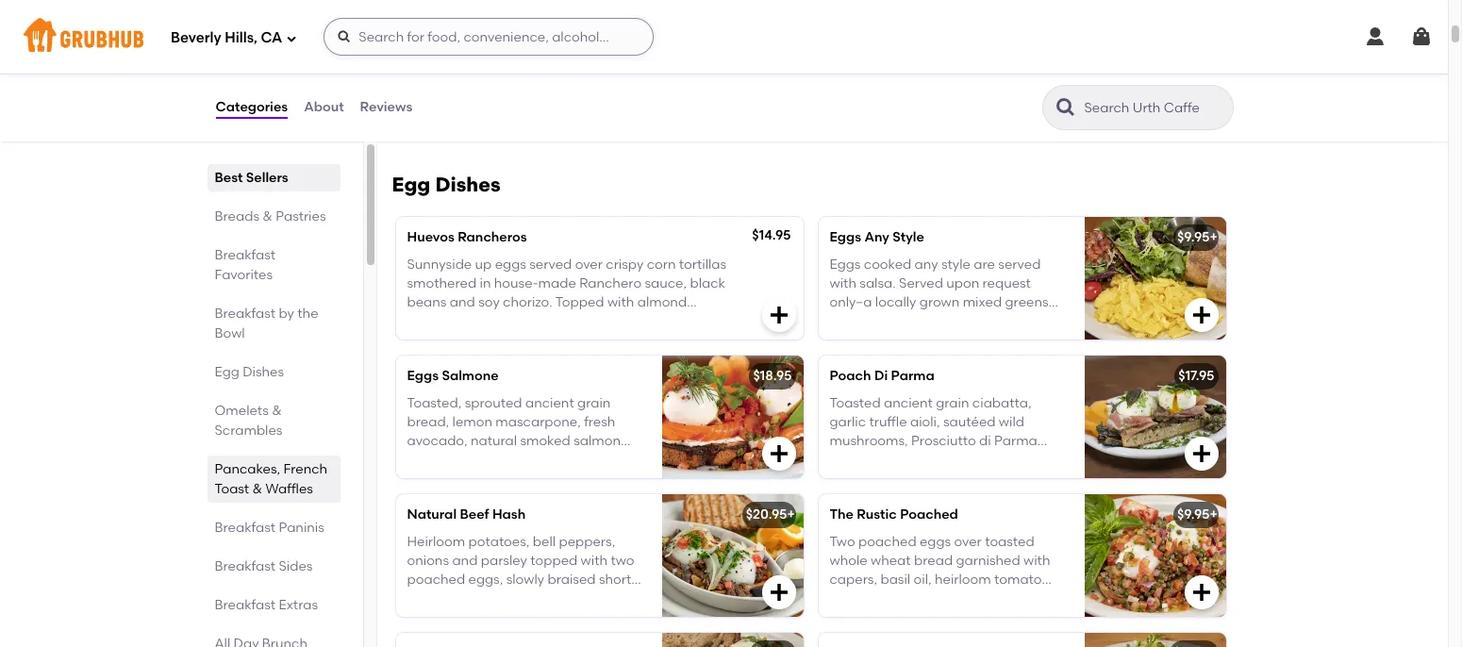 Task type: describe. For each thing, give the bounding box(es) containing it.
best
[[215, 170, 243, 186]]

oil,
[[914, 572, 932, 588]]

eggs any style image
[[1085, 217, 1226, 340]]

svg image for poach di parma image
[[1190, 443, 1213, 466]]

omelets & scrambles
[[215, 403, 283, 439]]

strawberry bowl
[[407, 23, 513, 39]]

served inside fresh sliced strawberries. served with cottage cheese, yogurt or whipped cream.
[[570, 50, 614, 66]]

or inside fresh sliced strawberries. served with cottage cheese, yogurt or whipped cream.
[[589, 69, 602, 85]]

the rustic poached image
[[1085, 495, 1226, 617]]

huevos rancheros
[[407, 230, 527, 246]]

heirloom potatoes, bell peppers, onions and parsley topped with two poached eggs, slowly braised short rib, chopped tomato, basil oil and reggiano parmesan cheese.
[[407, 534, 635, 626]]

$20.95
[[746, 507, 788, 523]]

cheese, inside fresh seasonal white or ruby red grapefruit segments. served with cottage cheese, yogurt or whipped cream.
[[884, 88, 934, 104]]

scrambles
[[215, 423, 283, 439]]

heirloom
[[407, 534, 465, 550]]

eggs for eggs any style
[[830, 230, 862, 246]]

eggs for eggs cooked any style are served with salsa. served upon request only–a locally grown mixed greens salad dressed with urth vinaigrette and fresh-baked bread.
[[830, 256, 861, 272]]

cooked
[[864, 256, 912, 272]]

svg image for eggs salmone
[[768, 443, 790, 466]]

eggs verde image
[[662, 634, 804, 647]]

1 horizontal spatial egg
[[392, 173, 431, 197]]

Search for food, convenience, alcohol... search field
[[324, 18, 654, 56]]

mixed
[[963, 295, 1002, 311]]

heirloom
[[935, 572, 992, 588]]

0 vertical spatial bowl
[[482, 23, 513, 39]]

egg dishes tab
[[215, 362, 333, 382]]

two poached eggs over toasted whole wheat bread garnished with capers, basil oil, heirloom tomato and red onion.
[[830, 534, 1051, 607]]

breads
[[215, 209, 260, 225]]

breakfast for breakfast by the bowl
[[215, 306, 276, 322]]

eggs
[[920, 534, 951, 550]]

svg image for huevos rancheros
[[768, 304, 790, 327]]

beverly
[[171, 29, 221, 46]]

breakfast by the bowl
[[215, 306, 319, 342]]

& for breads
[[263, 209, 273, 225]]

yogurt inside fresh seasonal white or ruby red grapefruit segments. served with cottage cheese, yogurt or whipped cream.
[[937, 88, 978, 104]]

any
[[865, 230, 890, 246]]

topped
[[531, 553, 578, 569]]

breakfast for breakfast extras
[[215, 597, 276, 613]]

search icon image
[[1055, 96, 1077, 119]]

bread
[[914, 553, 953, 569]]

strawberry
[[407, 23, 479, 39]]

omelets & scrambles tab
[[215, 401, 333, 441]]

svg image for eggs any style
[[1190, 304, 1213, 327]]

upon
[[947, 275, 980, 292]]

with down the grown
[[922, 314, 949, 330]]

by
[[279, 306, 294, 322]]

dressed
[[869, 314, 919, 330]]

salad
[[830, 314, 865, 330]]

hills,
[[225, 29, 258, 46]]

fresh grapefruit bowl image
[[1085, 11, 1226, 133]]

natural beef hash image
[[662, 495, 804, 617]]

cottage inside fresh sliced strawberries. served with cottage cheese, yogurt or whipped cream.
[[437, 69, 488, 85]]

breakfast for breakfast favorites
[[215, 247, 276, 263]]

breakfast for breakfast sides
[[215, 559, 276, 575]]

salmone
[[442, 368, 499, 384]]

with inside fresh seasonal white or ruby red grapefruit segments. served with cottage cheese, yogurt or whipped cream.
[[1014, 69, 1041, 85]]

best sellers
[[215, 170, 288, 186]]

fresh sliced strawberries. served with cottage cheese, yogurt or whipped cream.
[[407, 50, 614, 104]]

poached inside two poached eggs over toasted whole wheat bread garnished with capers, basil oil, heirloom tomato and red onion.
[[859, 534, 917, 550]]

beef
[[460, 507, 489, 523]]

two
[[611, 553, 635, 569]]

about button
[[303, 74, 345, 142]]

any
[[915, 256, 939, 272]]

whipped inside fresh sliced strawberries. served with cottage cheese, yogurt or whipped cream.
[[407, 88, 463, 104]]

onion.
[[883, 591, 922, 607]]

breads & pastries
[[215, 209, 326, 225]]

parsley
[[481, 553, 527, 569]]

1 horizontal spatial egg dishes
[[392, 173, 501, 197]]

strawberries.
[[485, 50, 567, 66]]

sliced
[[445, 50, 482, 66]]

oil
[[579, 591, 594, 607]]

natural beef hash
[[407, 507, 526, 523]]

parma
[[891, 368, 935, 384]]

fresh for fresh seasonal white or ruby red grapefruit segments. served with cottage cheese, yogurt or whipped cream.
[[830, 50, 864, 66]]

$9.95 + for eggs cooked any style are served with salsa. served upon request only–a locally grown mixed greens salad dressed with urth vinaigrette and fresh-baked bread.
[[1178, 230, 1218, 246]]

bell
[[533, 534, 556, 550]]

cream. inside fresh sliced strawberries. served with cottage cheese, yogurt or whipped cream.
[[466, 88, 511, 104]]

request
[[983, 275, 1031, 292]]

and down short
[[597, 591, 622, 607]]

only–a
[[830, 295, 872, 311]]

with inside fresh sliced strawberries. served with cottage cheese, yogurt or whipped cream.
[[407, 69, 434, 85]]

over
[[955, 534, 982, 550]]

$20.95 +
[[746, 507, 795, 523]]

sellers
[[246, 170, 288, 186]]

white
[[928, 50, 962, 66]]

sides
[[279, 559, 313, 575]]

wheat
[[871, 553, 911, 569]]

tomato
[[995, 572, 1042, 588]]

toasted
[[985, 534, 1035, 550]]

rancheros
[[458, 230, 527, 246]]

eggs cooked any style are served with salsa. served upon request only–a locally grown mixed greens salad dressed with urth vinaigrette and fresh-baked bread.
[[830, 256, 1053, 349]]

0 vertical spatial or
[[966, 50, 979, 66]]

breakfast for breakfast paninis
[[215, 520, 276, 536]]

cheese, inside fresh sliced strawberries. served with cottage cheese, yogurt or whipped cream.
[[492, 69, 541, 85]]

bowl inside breakfast by the bowl
[[215, 326, 245, 342]]

seasonal
[[867, 50, 925, 66]]

style
[[942, 256, 971, 272]]

reggiano
[[407, 610, 465, 626]]

style
[[893, 230, 925, 246]]

with inside heirloom potatoes, bell peppers, onions and parsley topped with two poached eggs, slowly braised short rib, chopped tomato, basil oil and reggiano parmesan cheese.
[[581, 553, 608, 569]]

pastries
[[276, 209, 326, 225]]

poached
[[900, 507, 959, 523]]

huevos
[[407, 230, 455, 246]]

baked
[[896, 333, 936, 349]]

french
[[284, 461, 328, 478]]

svg image for natural beef hash image
[[768, 582, 790, 604]]

ruby
[[982, 50, 1014, 66]]

eggs,
[[469, 572, 503, 588]]

capers,
[[830, 572, 878, 588]]

red inside fresh seasonal white or ruby red grapefruit segments. served with cottage cheese, yogurt or whipped cream.
[[1017, 50, 1039, 66]]

breakfast paninis
[[215, 520, 325, 536]]

parmesan
[[468, 610, 534, 626]]

eggs for eggs salmone
[[407, 368, 439, 384]]

Search Urth Caffe search field
[[1083, 99, 1227, 117]]



Task type: vqa. For each thing, say whether or not it's contained in the screenshot.
the 15–25 corresponding to SUBWAY®
no



Task type: locate. For each thing, give the bounding box(es) containing it.
egg inside tab
[[215, 364, 240, 380]]

with inside two poached eggs over toasted whole wheat bread garnished with capers, basil oil, heirloom tomato and red onion.
[[1024, 553, 1051, 569]]

tomato,
[[492, 591, 543, 607]]

$18.95
[[754, 368, 792, 384]]

bowl
[[482, 23, 513, 39], [215, 326, 245, 342]]

red down capers,
[[859, 591, 880, 607]]

1 fresh from the left
[[407, 50, 441, 66]]

whipped down the sliced
[[407, 88, 463, 104]]

bowl up egg dishes tab
[[215, 326, 245, 342]]

red inside two poached eggs over toasted whole wheat bread garnished with capers, basil oil, heirloom tomato and red onion.
[[859, 591, 880, 607]]

$9.95 + for two poached eggs over toasted whole wheat bread garnished with capers, basil oil, heirloom tomato and red onion.
[[1178, 507, 1218, 523]]

0 vertical spatial poached
[[859, 534, 917, 550]]

and
[[830, 333, 855, 349], [452, 553, 478, 569], [597, 591, 622, 607], [830, 591, 855, 607]]

red
[[1017, 50, 1039, 66], [859, 591, 880, 607]]

served down any
[[899, 275, 944, 292]]

basil inside two poached eggs over toasted whole wheat bread garnished with capers, basil oil, heirloom tomato and red onion.
[[881, 572, 911, 588]]

poached inside heirloom potatoes, bell peppers, onions and parsley topped with two poached eggs, slowly braised short rib, chopped tomato, basil oil and reggiano parmesan cheese.
[[407, 572, 465, 588]]

& right breads
[[263, 209, 273, 225]]

fresh seasonal white or ruby red grapefruit segments. served with cottage cheese, yogurt or whipped cream.
[[830, 50, 1054, 123]]

poach di parma image
[[1085, 356, 1226, 479]]

and down salad
[[830, 333, 855, 349]]

cream.
[[466, 88, 511, 104], [830, 107, 875, 123]]

cottage down grapefruit
[[830, 88, 881, 104]]

2 $9.95 + from the top
[[1178, 507, 1218, 523]]

& for omelets
[[272, 403, 282, 419]]

1 horizontal spatial served
[[899, 275, 944, 292]]

breakfast inside breakfast by the bowl
[[215, 306, 276, 322]]

cream. down the sliced
[[466, 88, 511, 104]]

egg dishes up omelets
[[215, 364, 284, 380]]

1 $9.95 + from the top
[[1178, 230, 1218, 246]]

hash
[[492, 507, 526, 523]]

vinaigrette
[[983, 314, 1053, 330]]

the
[[830, 507, 854, 523]]

dishes up omelets
[[243, 364, 284, 380]]

served for fresh seasonal white or ruby red grapefruit segments. served with cottage cheese, yogurt or whipped cream.
[[966, 69, 1011, 85]]

1 breakfast from the top
[[215, 247, 276, 263]]

and up eggs,
[[452, 553, 478, 569]]

about
[[304, 99, 344, 115]]

1 vertical spatial egg dishes
[[215, 364, 284, 380]]

categories button
[[215, 74, 289, 142]]

1 vertical spatial dishes
[[243, 364, 284, 380]]

0 vertical spatial $9.95
[[1178, 230, 1210, 246]]

cheese,
[[492, 69, 541, 85], [884, 88, 934, 104]]

2 horizontal spatial or
[[981, 88, 995, 104]]

0 horizontal spatial whipped
[[407, 88, 463, 104]]

cottage
[[437, 69, 488, 85], [830, 88, 881, 104]]

the rustic poached
[[830, 507, 959, 523]]

0 vertical spatial egg
[[392, 173, 431, 197]]

fresh inside fresh seasonal white or ruby red grapefruit segments. served with cottage cheese, yogurt or whipped cream.
[[830, 50, 864, 66]]

1 vertical spatial basil
[[546, 591, 576, 607]]

+
[[1210, 230, 1218, 246], [788, 507, 795, 523], [1210, 507, 1218, 523]]

with up tomato
[[1024, 553, 1051, 569]]

yogurt inside fresh sliced strawberries. served with cottage cheese, yogurt or whipped cream.
[[544, 69, 586, 85]]

and inside two poached eggs over toasted whole wheat bread garnished with capers, basil oil, heirloom tomato and red onion.
[[830, 591, 855, 607]]

1 vertical spatial served
[[966, 69, 1011, 85]]

+ for and
[[788, 507, 795, 523]]

0 horizontal spatial egg dishes
[[215, 364, 284, 380]]

fresh
[[407, 50, 441, 66], [830, 50, 864, 66]]

cheese, down strawberries.
[[492, 69, 541, 85]]

& inside pancakes, french toast & waffles
[[252, 481, 262, 497]]

chopped
[[430, 591, 489, 607]]

grapefruit
[[830, 69, 894, 85]]

0 horizontal spatial basil
[[546, 591, 576, 607]]

fresh inside fresh sliced strawberries. served with cottage cheese, yogurt or whipped cream.
[[407, 50, 441, 66]]

garnished
[[956, 553, 1021, 569]]

1 whipped from the left
[[407, 88, 463, 104]]

with
[[407, 69, 434, 85], [1014, 69, 1041, 85], [830, 275, 857, 292], [922, 314, 949, 330], [581, 553, 608, 569], [1024, 553, 1051, 569]]

cheese, down segments.
[[884, 88, 934, 104]]

best sellers tab
[[215, 168, 333, 188]]

breakfast down the breakfast sides
[[215, 597, 276, 613]]

breakfast paninis tab
[[215, 518, 333, 538]]

basil inside heirloom potatoes, bell peppers, onions and parsley topped with two poached eggs, slowly braised short rib, chopped tomato, basil oil and reggiano parmesan cheese.
[[546, 591, 576, 607]]

1 vertical spatial bowl
[[215, 326, 245, 342]]

yogurt down segments.
[[937, 88, 978, 104]]

tab
[[215, 634, 333, 647]]

fresh seasonal white or ruby red grapefruit segments. served with cottage cheese, yogurt or whipped cream. button
[[819, 11, 1226, 133]]

with down peppers,
[[581, 553, 608, 569]]

& inside omelets & scrambles
[[272, 403, 282, 419]]

0 vertical spatial egg dishes
[[392, 173, 501, 197]]

dishes up huevos rancheros
[[435, 173, 501, 197]]

eggs any style
[[830, 230, 925, 246]]

2 $9.95 from the top
[[1178, 507, 1210, 523]]

& down pancakes,
[[252, 481, 262, 497]]

breakfast by the bowl tab
[[215, 304, 333, 344]]

$9.95 for eggs cooked any style are served with salsa. served upon request only–a locally grown mixed greens salad dressed with urth vinaigrette and fresh-baked bread.
[[1178, 230, 1210, 246]]

breakfast
[[215, 247, 276, 263], [215, 306, 276, 322], [215, 520, 276, 536], [215, 559, 276, 575], [215, 597, 276, 613]]

cottage down the sliced
[[437, 69, 488, 85]]

toast
[[215, 481, 249, 497]]

0 horizontal spatial served
[[570, 50, 614, 66]]

svg image for fresh grapefruit bowl image
[[1190, 98, 1213, 120]]

4 breakfast from the top
[[215, 559, 276, 575]]

yogurt down strawberries.
[[544, 69, 586, 85]]

egg up huevos
[[392, 173, 431, 197]]

0 horizontal spatial poached
[[407, 572, 465, 588]]

with up only–a
[[830, 275, 857, 292]]

di
[[875, 368, 888, 384]]

omelets
[[215, 403, 269, 419]]

2 vertical spatial served
[[899, 275, 944, 292]]

egg dishes inside egg dishes tab
[[215, 364, 284, 380]]

0 horizontal spatial yogurt
[[544, 69, 586, 85]]

breakfast extras
[[215, 597, 318, 613]]

1 horizontal spatial dishes
[[435, 173, 501, 197]]

fresh-
[[859, 333, 896, 349]]

1 vertical spatial red
[[859, 591, 880, 607]]

svg image
[[1365, 25, 1387, 48], [286, 33, 298, 44], [1190, 98, 1213, 120], [1190, 443, 1213, 466], [768, 582, 790, 604]]

urth
[[952, 314, 980, 330]]

strawberry bowl image
[[662, 11, 804, 133]]

potatoes,
[[469, 534, 530, 550]]

0 horizontal spatial dishes
[[243, 364, 284, 380]]

and down capers,
[[830, 591, 855, 607]]

breakfast sides tab
[[215, 557, 333, 577]]

1 horizontal spatial or
[[966, 50, 979, 66]]

whipped left search icon
[[998, 88, 1054, 104]]

1 vertical spatial &
[[272, 403, 282, 419]]

0 horizontal spatial egg
[[215, 364, 240, 380]]

reviews
[[360, 99, 413, 115]]

1 horizontal spatial red
[[1017, 50, 1039, 66]]

bowl up strawberries.
[[482, 23, 513, 39]]

+ for vinaigrette
[[1210, 230, 1218, 246]]

paninis
[[279, 520, 325, 536]]

$9.95 +
[[1178, 230, 1218, 246], [1178, 507, 1218, 523]]

1 vertical spatial cream.
[[830, 107, 875, 123]]

served inside eggs cooked any style are served with salsa. served upon request only–a locally grown mixed greens salad dressed with urth vinaigrette and fresh-baked bread.
[[899, 275, 944, 292]]

red right ruby
[[1017, 50, 1039, 66]]

cheese.
[[537, 610, 587, 626]]

0 vertical spatial cheese,
[[492, 69, 541, 85]]

pancakes, french toast & waffles tab
[[215, 460, 333, 499]]

egg up omelets
[[215, 364, 240, 380]]

natural
[[407, 507, 457, 523]]

served for eggs cooked any style are served with salsa. served upon request only–a locally grown mixed greens salad dressed with urth vinaigrette and fresh-baked bread.
[[899, 275, 944, 292]]

0 horizontal spatial red
[[859, 591, 880, 607]]

$17.95
[[1179, 368, 1215, 384]]

$9.95 for two poached eggs over toasted whole wheat bread garnished with capers, basil oil, heirloom tomato and red onion.
[[1178, 507, 1210, 523]]

breakfast up breakfast extras
[[215, 559, 276, 575]]

fresh up grapefruit
[[830, 50, 864, 66]]

poached up wheat
[[859, 534, 917, 550]]

1 vertical spatial egg
[[215, 364, 240, 380]]

0 vertical spatial cottage
[[437, 69, 488, 85]]

breakfast extras tab
[[215, 595, 333, 615]]

cream. down grapefruit
[[830, 107, 875, 123]]

or
[[966, 50, 979, 66], [589, 69, 602, 85], [981, 88, 995, 104]]

whole
[[830, 553, 868, 569]]

the
[[298, 306, 319, 322]]

0 vertical spatial yogurt
[[544, 69, 586, 85]]

2 fresh from the left
[[830, 50, 864, 66]]

eggs up salsa. at the top of the page
[[830, 256, 861, 272]]

1 horizontal spatial basil
[[881, 572, 911, 588]]

0 vertical spatial basil
[[881, 572, 911, 588]]

0 vertical spatial $9.95 +
[[1178, 230, 1218, 246]]

breakfast down favorites
[[215, 306, 276, 322]]

0 horizontal spatial cheese,
[[492, 69, 541, 85]]

and inside eggs cooked any style are served with salsa. served upon request only–a locally grown mixed greens salad dressed with urth vinaigrette and fresh-baked bread.
[[830, 333, 855, 349]]

1 vertical spatial or
[[589, 69, 602, 85]]

favorites
[[215, 267, 273, 283]]

eggs salmone
[[407, 368, 499, 384]]

0 vertical spatial served
[[570, 50, 614, 66]]

served inside fresh seasonal white or ruby red grapefruit segments. served with cottage cheese, yogurt or whipped cream.
[[966, 69, 1011, 85]]

eggs benedict canyon with italian ham* image
[[1085, 634, 1226, 647]]

eggs inside eggs cooked any style are served with salsa. served upon request only–a locally grown mixed greens salad dressed with urth vinaigrette and fresh-baked bread.
[[830, 256, 861, 272]]

short
[[599, 572, 632, 588]]

beverly hills, ca
[[171, 29, 282, 46]]

1 horizontal spatial whipped
[[998, 88, 1054, 104]]

extras
[[279, 597, 318, 613]]

& up scrambles
[[272, 403, 282, 419]]

1 horizontal spatial cream.
[[830, 107, 875, 123]]

2 vertical spatial or
[[981, 88, 995, 104]]

cottage inside fresh seasonal white or ruby red grapefruit segments. served with cottage cheese, yogurt or whipped cream.
[[830, 88, 881, 104]]

svg image for the rustic poached
[[1190, 582, 1213, 604]]

2 vertical spatial eggs
[[407, 368, 439, 384]]

2 whipped from the left
[[998, 88, 1054, 104]]

0 vertical spatial cream.
[[466, 88, 511, 104]]

with down ruby
[[1014, 69, 1041, 85]]

1 vertical spatial poached
[[407, 572, 465, 588]]

1 horizontal spatial cheese,
[[884, 88, 934, 104]]

with up "reviews"
[[407, 69, 434, 85]]

served right strawberries.
[[570, 50, 614, 66]]

0 vertical spatial eggs
[[830, 230, 862, 246]]

1 horizontal spatial cottage
[[830, 88, 881, 104]]

braised
[[548, 572, 596, 588]]

whipped
[[407, 88, 463, 104], [998, 88, 1054, 104]]

pancakes,
[[215, 461, 280, 478]]

3 breakfast from the top
[[215, 520, 276, 536]]

1 vertical spatial cottage
[[830, 88, 881, 104]]

2 horizontal spatial served
[[966, 69, 1011, 85]]

cream. inside fresh seasonal white or ruby red grapefruit segments. served with cottage cheese, yogurt or whipped cream.
[[830, 107, 875, 123]]

2 breakfast from the top
[[215, 306, 276, 322]]

5 breakfast from the top
[[215, 597, 276, 613]]

served
[[999, 256, 1041, 272]]

categories
[[216, 99, 288, 115]]

main navigation navigation
[[0, 0, 1449, 74]]

rustic
[[857, 507, 897, 523]]

breakfast favorites tab
[[215, 245, 333, 285]]

ca
[[261, 29, 282, 46]]

2 vertical spatial &
[[252, 481, 262, 497]]

1 vertical spatial $9.95
[[1178, 507, 1210, 523]]

fresh for fresh sliced strawberries. served with cottage cheese, yogurt or whipped cream.
[[407, 50, 441, 66]]

slowly
[[506, 572, 545, 588]]

breakfast down toast
[[215, 520, 276, 536]]

rib,
[[407, 591, 427, 607]]

yogurt
[[544, 69, 586, 85], [937, 88, 978, 104]]

0 horizontal spatial or
[[589, 69, 602, 85]]

basil down wheat
[[881, 572, 911, 588]]

dishes inside tab
[[243, 364, 284, 380]]

1 vertical spatial eggs
[[830, 256, 861, 272]]

fresh down strawberry
[[407, 50, 441, 66]]

svg image
[[1411, 25, 1433, 48], [337, 29, 352, 44], [768, 304, 790, 327], [1190, 304, 1213, 327], [768, 443, 790, 466], [1190, 582, 1213, 604]]

1 horizontal spatial poached
[[859, 534, 917, 550]]

poach
[[830, 368, 872, 384]]

peppers,
[[559, 534, 616, 550]]

breakfast up favorites
[[215, 247, 276, 263]]

salsa.
[[860, 275, 896, 292]]

0 vertical spatial dishes
[[435, 173, 501, 197]]

egg dishes up huevos
[[392, 173, 501, 197]]

0 horizontal spatial bowl
[[215, 326, 245, 342]]

1 vertical spatial cheese,
[[884, 88, 934, 104]]

0 horizontal spatial cream.
[[466, 88, 511, 104]]

eggs left any
[[830, 230, 862, 246]]

eggs salmone image
[[662, 356, 804, 479]]

1 horizontal spatial fresh
[[830, 50, 864, 66]]

eggs left salmone
[[407, 368, 439, 384]]

0 horizontal spatial cottage
[[437, 69, 488, 85]]

bread.
[[939, 333, 982, 349]]

whipped inside fresh seasonal white or ruby red grapefruit segments. served with cottage cheese, yogurt or whipped cream.
[[998, 88, 1054, 104]]

1 $9.95 from the top
[[1178, 230, 1210, 246]]

grown
[[920, 295, 960, 311]]

breads & pastries tab
[[215, 207, 333, 226]]

served down ruby
[[966, 69, 1011, 85]]

0 vertical spatial &
[[263, 209, 273, 225]]

1 vertical spatial $9.95 +
[[1178, 507, 1218, 523]]

0 vertical spatial red
[[1017, 50, 1039, 66]]

locally
[[876, 295, 917, 311]]

1 vertical spatial yogurt
[[937, 88, 978, 104]]

0 horizontal spatial fresh
[[407, 50, 441, 66]]

onions
[[407, 553, 449, 569]]

segments.
[[897, 69, 963, 85]]

basil up cheese.
[[546, 591, 576, 607]]

1 horizontal spatial bowl
[[482, 23, 513, 39]]

1 horizontal spatial yogurt
[[937, 88, 978, 104]]

poached down onions
[[407, 572, 465, 588]]



